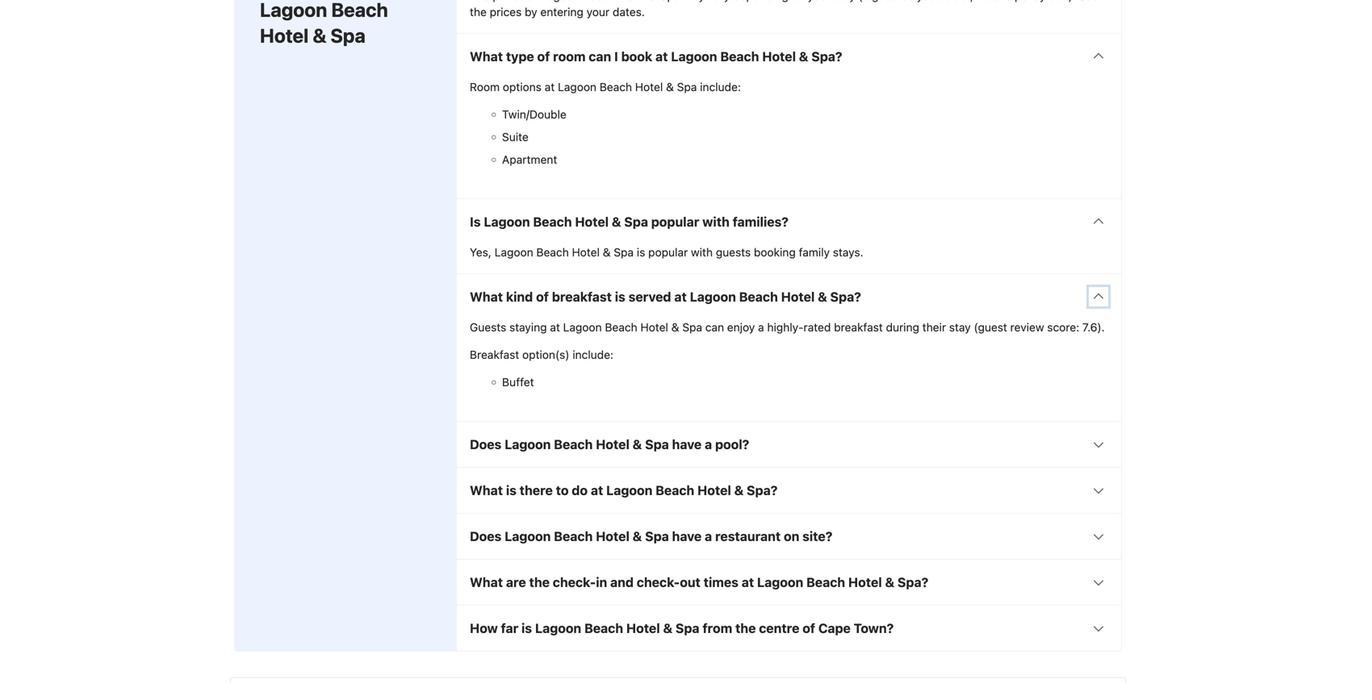 Task type: vqa. For each thing, say whether or not it's contained in the screenshot.
car rentals link
no



Task type: locate. For each thing, give the bounding box(es) containing it.
breakfast
[[470, 348, 519, 362]]

lagoon right is at left top
[[484, 214, 530, 230]]

beach up do
[[554, 437, 593, 453]]

beach down the vary
[[720, 49, 759, 64]]

depending
[[733, 0, 789, 3]]

room options at lagoon beach hotel & spa include:
[[470, 80, 741, 94]]

can left i at the top left of page
[[589, 49, 611, 64]]

type
[[506, 49, 534, 64]]

1 horizontal spatial your
[[808, 0, 831, 3]]

lagoon up entering
[[541, 0, 580, 3]]

have inside does lagoon beach hotel & spa have a pool? 'dropdown button'
[[672, 437, 702, 453]]

2 does from the top
[[470, 529, 502, 545]]

what for what kind of breakfast is served at lagoon beach hotel & spa?
[[470, 290, 503, 305]]

& down what is there to do at lagoon beach hotel & spa?
[[633, 529, 642, 545]]

spa up what is there to do at lagoon beach hotel & spa?
[[645, 437, 669, 453]]

lagoon
[[541, 0, 580, 3], [671, 49, 717, 64], [558, 80, 597, 94], [484, 214, 530, 230], [495, 246, 533, 259], [690, 290, 736, 305], [563, 321, 602, 334], [505, 437, 551, 453], [606, 483, 653, 499], [505, 529, 551, 545], [757, 575, 803, 591], [535, 621, 581, 637]]

2 horizontal spatial the
[[735, 621, 756, 637]]

3 what from the top
[[470, 483, 503, 499]]

popular up yes, lagoon beach hotel & spa is popular with guests booking family stays.
[[651, 214, 699, 230]]

and
[[610, 575, 634, 591]]

0 horizontal spatial your
[[587, 5, 610, 19]]

hotel down and on the bottom left of the page
[[626, 621, 660, 637]]

a right enjoy
[[758, 321, 764, 334]]

booking
[[754, 246, 796, 259]]

suite
[[502, 130, 529, 144]]

beach inside 'does lagoon beach hotel & spa have a restaurant on site?' dropdown button
[[554, 529, 593, 545]]

beach up dates.
[[583, 0, 615, 3]]

what
[[470, 49, 503, 64], [470, 290, 503, 305], [470, 483, 503, 499], [470, 575, 503, 591]]

1 vertical spatial the
[[529, 575, 550, 591]]

how far is lagoon beach hotel & spa from the centre of cape town?
[[470, 621, 894, 637]]

can left enjoy
[[705, 321, 724, 334]]

spa inside 'dropdown button'
[[645, 437, 669, 453]]

& left may
[[649, 0, 657, 3]]

1 vertical spatial have
[[672, 529, 702, 545]]

the down the
[[470, 5, 487, 19]]

what up the guests
[[470, 290, 503, 305]]

0 vertical spatial the
[[470, 5, 487, 19]]

spa down is lagoon beach hotel & spa popular with families?
[[614, 246, 634, 259]]

stay
[[834, 0, 855, 3], [949, 321, 971, 334]]

apartment
[[502, 153, 557, 166]]

the right the are in the bottom of the page
[[529, 575, 550, 591]]

beach down apartment
[[533, 214, 572, 230]]

of for room
[[537, 49, 550, 64]]

on
[[792, 0, 805, 3], [784, 529, 799, 545]]

does inside 'does lagoon beach hotel & spa have a restaurant on site?' dropdown button
[[470, 529, 502, 545]]

2 what from the top
[[470, 290, 503, 305]]

hotel
[[618, 0, 646, 3], [762, 49, 796, 64], [635, 80, 663, 94], [575, 214, 609, 230], [572, 246, 600, 259], [781, 290, 815, 305], [641, 321, 668, 334], [596, 437, 630, 453], [698, 483, 731, 499], [596, 529, 630, 545], [848, 575, 882, 591], [626, 621, 660, 637]]

0 horizontal spatial can
[[589, 49, 611, 64]]

have up out
[[672, 529, 702, 545]]

popular up what kind of breakfast is served at lagoon beach hotel & spa?
[[648, 246, 688, 259]]

hotel up dates.
[[618, 0, 646, 3]]

lagoon inside is lagoon beach hotel & spa popular with families? dropdown button
[[484, 214, 530, 230]]

of inside how far is lagoon beach hotel & spa from the centre of cape town? dropdown button
[[803, 621, 815, 637]]

0 vertical spatial of
[[537, 49, 550, 64]]

on left site?
[[784, 529, 799, 545]]

2 vertical spatial a
[[705, 529, 712, 545]]

1 vertical spatial a
[[705, 437, 712, 453]]

lagoon inside the prices at lagoon beach hotel & spa may vary depending on your stay (e.g. dates you select, hotel's policy etc.). see the prices by entering your dates.
[[541, 0, 580, 3]]

lagoon up there
[[505, 437, 551, 453]]

spa?
[[812, 49, 842, 64], [830, 290, 861, 305], [747, 483, 778, 499], [898, 575, 929, 591]]

check- right and on the bottom left of the page
[[637, 575, 680, 591]]

beach up enjoy
[[739, 290, 778, 305]]

stay right their
[[949, 321, 971, 334]]

with
[[702, 214, 730, 230], [691, 246, 713, 259]]

beach inside is lagoon beach hotel & spa popular with families? dropdown button
[[533, 214, 572, 230]]

prices up by
[[493, 0, 525, 3]]

a left restaurant
[[705, 529, 712, 545]]

1 vertical spatial of
[[536, 290, 549, 305]]

a inside dropdown button
[[705, 529, 712, 545]]

what kind of breakfast is served at lagoon beach hotel & spa?
[[470, 290, 861, 305]]

can
[[589, 49, 611, 64], [705, 321, 724, 334]]

lagoon up the option(s) in the bottom of the page
[[563, 321, 602, 334]]

hotel up the 'guests staying at lagoon beach hotel & spa can enjoy a highly-rated breakfast during their stay (guest review score: 7.6).'
[[781, 290, 815, 305]]

rated
[[804, 321, 831, 334]]

of left the cape
[[803, 621, 815, 637]]

at right times
[[742, 575, 754, 591]]

breakfast right 'rated'
[[834, 321, 883, 334]]

0 vertical spatial stay
[[834, 0, 855, 3]]

cape
[[818, 621, 851, 637]]

does
[[470, 437, 502, 453], [470, 529, 502, 545]]

1 does from the top
[[470, 437, 502, 453]]

0 vertical spatial include:
[[700, 80, 741, 94]]

& down the prices at lagoon beach hotel & spa may vary depending on your stay (e.g. dates you select, hotel's policy etc.). see the prices by entering your dates.
[[799, 49, 808, 64]]

& down is lagoon beach hotel & spa popular with families?
[[603, 246, 611, 259]]

guests
[[470, 321, 506, 334]]

stay left (e.g.
[[834, 0, 855, 3]]

have inside 'does lagoon beach hotel & spa have a restaurant on site?' dropdown button
[[672, 529, 702, 545]]

with up guests
[[702, 214, 730, 230]]

is left there
[[506, 483, 517, 499]]

0 vertical spatial prices
[[493, 0, 525, 3]]

at right staying
[[550, 321, 560, 334]]

stays.
[[833, 246, 863, 259]]

1 horizontal spatial breakfast
[[834, 321, 883, 334]]

is
[[637, 246, 645, 259], [615, 290, 625, 305], [506, 483, 517, 499], [522, 621, 532, 637]]

policy
[[1015, 0, 1046, 3]]

is lagoon beach hotel & spa popular with families?
[[470, 214, 789, 230]]

dates
[[885, 0, 914, 3]]

1 vertical spatial does
[[470, 529, 502, 545]]

1 have from the top
[[672, 437, 702, 453]]

of inside what type of room can i book at lagoon beach hotel & spa? dropdown button
[[537, 49, 550, 64]]

1 vertical spatial include:
[[573, 348, 614, 362]]

spa down what type of room can i book at lagoon beach hotel & spa?
[[677, 80, 697, 94]]

spa down what is there to do at lagoon beach hotel & spa?
[[645, 529, 669, 545]]

hotel down is lagoon beach hotel & spa popular with families?
[[572, 246, 600, 259]]

i
[[614, 49, 618, 64]]

does for does lagoon beach hotel & spa have a pool?
[[470, 437, 502, 453]]

far
[[501, 621, 518, 637]]

the
[[470, 5, 487, 19], [529, 575, 550, 591], [735, 621, 756, 637]]

at up by
[[528, 0, 538, 3]]

may
[[683, 0, 705, 3]]

your left (e.g.
[[808, 0, 831, 3]]

a for pool?
[[705, 437, 712, 453]]

&
[[649, 0, 657, 3], [799, 49, 808, 64], [666, 80, 674, 94], [612, 214, 621, 230], [603, 246, 611, 259], [818, 290, 827, 305], [671, 321, 679, 334], [633, 437, 642, 453], [734, 483, 744, 499], [633, 529, 642, 545], [885, 575, 895, 591], [663, 621, 673, 637]]

beach down do
[[554, 529, 593, 545]]

lagoon up centre
[[757, 575, 803, 591]]

lagoon inside what type of room can i book at lagoon beach hotel & spa? dropdown button
[[671, 49, 717, 64]]

the inside the prices at lagoon beach hotel & spa may vary depending on your stay (e.g. dates you select, hotel's policy etc.). see the prices by entering your dates.
[[470, 5, 487, 19]]

spa left may
[[660, 0, 680, 3]]

lagoon inside does lagoon beach hotel & spa have a pool? 'dropdown button'
[[505, 437, 551, 453]]

2 vertical spatial the
[[735, 621, 756, 637]]

breakfast right kind
[[552, 290, 612, 305]]

on right depending
[[792, 0, 805, 3]]

have left pool?
[[672, 437, 702, 453]]

how far is lagoon beach hotel & spa from the centre of cape town? button
[[457, 606, 1121, 652]]

0 vertical spatial can
[[589, 49, 611, 64]]

the right from
[[735, 621, 756, 637]]

lagoon down may
[[671, 49, 717, 64]]

your left dates.
[[587, 5, 610, 19]]

what type of room can i book at lagoon beach hotel & spa?
[[470, 49, 842, 64]]

0 horizontal spatial breakfast
[[552, 290, 612, 305]]

what inside dropdown button
[[470, 49, 503, 64]]

what type of room can i book at lagoon beach hotel & spa? button
[[457, 34, 1121, 79]]

review
[[1010, 321, 1044, 334]]

spa? inside the what are the check-in and check-out times at lagoon beach hotel & spa? dropdown button
[[898, 575, 929, 591]]

0 horizontal spatial check-
[[553, 575, 596, 591]]

lagoon up enjoy
[[690, 290, 736, 305]]

of inside what kind of breakfast is served at lagoon beach hotel & spa? dropdown button
[[536, 290, 549, 305]]

lagoon inside what is there to do at lagoon beach hotel & spa? dropdown button
[[606, 483, 653, 499]]

0 vertical spatial on
[[792, 0, 805, 3]]

lagoon inside what kind of breakfast is served at lagoon beach hotel & spa? dropdown button
[[690, 290, 736, 305]]

check- left and on the bottom left of the page
[[553, 575, 596, 591]]

a left pool?
[[705, 437, 712, 453]]

2 vertical spatial of
[[803, 621, 815, 637]]

4 what from the top
[[470, 575, 503, 591]]

yes,
[[470, 246, 492, 259]]

0 vertical spatial does
[[470, 437, 502, 453]]

spa left from
[[676, 621, 700, 637]]

breakfast option(s) include:
[[470, 348, 614, 362]]

0 vertical spatial breakfast
[[552, 290, 612, 305]]

what is there to do at lagoon beach hotel & spa? button
[[457, 468, 1121, 514]]

your
[[808, 0, 831, 3], [587, 5, 610, 19]]

beach inside how far is lagoon beach hotel & spa from the centre of cape town? dropdown button
[[584, 621, 623, 637]]

are
[[506, 575, 526, 591]]

include: down what type of room can i book at lagoon beach hotel & spa?
[[700, 80, 741, 94]]

0 vertical spatial have
[[672, 437, 702, 453]]

beach down in
[[584, 621, 623, 637]]

2 have from the top
[[672, 529, 702, 545]]

with left guests
[[691, 246, 713, 259]]

hotel up what is there to do at lagoon beach hotel & spa?
[[596, 437, 630, 453]]

of for breakfast
[[536, 290, 549, 305]]

popular
[[651, 214, 699, 230], [648, 246, 688, 259]]

a
[[758, 321, 764, 334], [705, 437, 712, 453], [705, 529, 712, 545]]

lagoon right the far
[[535, 621, 581, 637]]

beach inside does lagoon beach hotel & spa have a pool? 'dropdown button'
[[554, 437, 593, 453]]

of right kind
[[536, 290, 549, 305]]

0 vertical spatial popular
[[651, 214, 699, 230]]

check-
[[553, 575, 596, 591], [637, 575, 680, 591]]

highly-
[[767, 321, 804, 334]]

at right book
[[656, 49, 668, 64]]

what left the are in the bottom of the page
[[470, 575, 503, 591]]

1 horizontal spatial check-
[[637, 575, 680, 591]]

a inside 'dropdown button'
[[705, 437, 712, 453]]

lagoon down room
[[558, 80, 597, 94]]

hotel up yes, lagoon beach hotel & spa is popular with guests booking family stays.
[[575, 214, 609, 230]]

include:
[[700, 80, 741, 94], [573, 348, 614, 362]]

breakfast
[[552, 290, 612, 305], [834, 321, 883, 334]]

does inside does lagoon beach hotel & spa have a pool? 'dropdown button'
[[470, 437, 502, 453]]

beach inside what type of room can i book at lagoon beach hotel & spa? dropdown button
[[720, 49, 759, 64]]

to
[[556, 483, 569, 499]]

beach up "does lagoon beach hotel & spa have a restaurant on site?"
[[656, 483, 694, 499]]

what up room
[[470, 49, 503, 64]]

options
[[503, 80, 542, 94]]

0 vertical spatial with
[[702, 214, 730, 230]]

prices left by
[[490, 5, 522, 19]]

spa up yes, lagoon beach hotel & spa is popular with guests booking family stays.
[[624, 214, 648, 230]]

& inside the prices at lagoon beach hotel & spa may vary depending on your stay (e.g. dates you select, hotel's policy etc.). see the prices by entering your dates.
[[649, 0, 657, 3]]

1 horizontal spatial include:
[[700, 80, 741, 94]]

what for what are the check-in and check-out times at lagoon beach hotel & spa?
[[470, 575, 503, 591]]

1 vertical spatial stay
[[949, 321, 971, 334]]

option(s)
[[522, 348, 570, 362]]

beach inside what is there to do at lagoon beach hotel & spa? dropdown button
[[656, 483, 694, 499]]

is down is lagoon beach hotel & spa popular with families?
[[637, 246, 645, 259]]

lagoon right do
[[606, 483, 653, 499]]

hotel down the prices at lagoon beach hotel & spa may vary depending on your stay (e.g. dates you select, hotel's policy etc.). see the prices by entering your dates.
[[762, 49, 796, 64]]

what left there
[[470, 483, 503, 499]]

hotel up town?
[[848, 575, 882, 591]]

& up what is there to do at lagoon beach hotel & spa?
[[633, 437, 642, 453]]

at inside dropdown button
[[656, 49, 668, 64]]

include: right the option(s) in the bottom of the page
[[573, 348, 614, 362]]

of
[[537, 49, 550, 64], [536, 290, 549, 305], [803, 621, 815, 637]]

the
[[470, 0, 490, 3]]

site?
[[803, 529, 833, 545]]

with inside dropdown button
[[702, 214, 730, 230]]

beach
[[583, 0, 615, 3], [720, 49, 759, 64], [600, 80, 632, 94], [533, 214, 572, 230], [536, 246, 569, 259], [739, 290, 778, 305], [605, 321, 637, 334], [554, 437, 593, 453], [656, 483, 694, 499], [554, 529, 593, 545], [806, 575, 845, 591], [584, 621, 623, 637]]

spa? inside what type of room can i book at lagoon beach hotel & spa? dropdown button
[[812, 49, 842, 64]]

of right type
[[537, 49, 550, 64]]

1 vertical spatial on
[[784, 529, 799, 545]]

lagoon inside the what are the check-in and check-out times at lagoon beach hotel & spa? dropdown button
[[757, 575, 803, 591]]

do
[[572, 483, 588, 499]]

family
[[799, 246, 830, 259]]

0 horizontal spatial stay
[[834, 0, 855, 3]]

0 horizontal spatial the
[[470, 5, 487, 19]]

out
[[680, 575, 701, 591]]

1 what from the top
[[470, 49, 503, 64]]

beach down site?
[[806, 575, 845, 591]]

what is there to do at lagoon beach hotel & spa?
[[470, 483, 778, 499]]

1 vertical spatial can
[[705, 321, 724, 334]]

spa down what kind of breakfast is served at lagoon beach hotel & spa?
[[682, 321, 702, 334]]

is right the far
[[522, 621, 532, 637]]

in
[[596, 575, 607, 591]]

have
[[672, 437, 702, 453], [672, 529, 702, 545]]



Task type: describe. For each thing, give the bounding box(es) containing it.
lagoon right yes,
[[495, 246, 533, 259]]

spa inside the prices at lagoon beach hotel & spa may vary depending on your stay (e.g. dates you select, hotel's policy etc.). see the prices by entering your dates.
[[660, 0, 680, 3]]

kind
[[506, 290, 533, 305]]

& down what kind of breakfast is served at lagoon beach hotel & spa?
[[671, 321, 679, 334]]

buffet
[[502, 376, 534, 389]]

their
[[922, 321, 946, 334]]

book
[[621, 49, 652, 64]]

spa inside dropdown button
[[624, 214, 648, 230]]

0 horizontal spatial include:
[[573, 348, 614, 362]]

is left the served
[[615, 290, 625, 305]]

& inside 'dropdown button'
[[633, 437, 642, 453]]

accordion control element
[[456, 0, 1122, 652]]

& up town?
[[885, 575, 895, 591]]

pool?
[[715, 437, 749, 453]]

have for restaurant
[[672, 529, 702, 545]]

you
[[917, 0, 936, 3]]

hotel down the served
[[641, 321, 668, 334]]

beach inside what kind of breakfast is served at lagoon beach hotel & spa? dropdown button
[[739, 290, 778, 305]]

hotel up and on the bottom left of the page
[[596, 529, 630, 545]]

staying
[[509, 321, 547, 334]]

on inside dropdown button
[[784, 529, 799, 545]]

7.6).
[[1083, 321, 1105, 334]]

(guest
[[974, 321, 1007, 334]]

1 vertical spatial with
[[691, 246, 713, 259]]

how
[[470, 621, 498, 637]]

& up 'rated'
[[818, 290, 827, 305]]

is lagoon beach hotel & spa popular with families? button
[[457, 200, 1121, 245]]

is
[[470, 214, 481, 230]]

times
[[704, 575, 739, 591]]

select,
[[939, 0, 974, 3]]

beach down i at the top left of page
[[600, 80, 632, 94]]

& up yes, lagoon beach hotel & spa is popular with guests booking family stays.
[[612, 214, 621, 230]]

by
[[525, 5, 537, 19]]

& left from
[[663, 621, 673, 637]]

yes, lagoon beach hotel & spa is popular with guests booking family stays.
[[470, 246, 863, 259]]

score:
[[1047, 321, 1079, 334]]

hotel inside 'dropdown button'
[[596, 437, 630, 453]]

2 check- from the left
[[637, 575, 680, 591]]

beach down the served
[[605, 321, 637, 334]]

room
[[553, 49, 586, 64]]

centre
[[759, 621, 800, 637]]

1 vertical spatial breakfast
[[834, 321, 883, 334]]

beach right yes,
[[536, 246, 569, 259]]

(e.g.
[[858, 0, 882, 3]]

the prices at lagoon beach hotel & spa may vary depending on your stay (e.g. dates you select, hotel's policy etc.). see the prices by entering your dates.
[[470, 0, 1099, 19]]

hotel inside the prices at lagoon beach hotel & spa may vary depending on your stay (e.g. dates you select, hotel's policy etc.). see the prices by entering your dates.
[[618, 0, 646, 3]]

1 horizontal spatial can
[[705, 321, 724, 334]]

dates.
[[613, 5, 645, 19]]

at right the served
[[674, 290, 687, 305]]

breakfast inside what kind of breakfast is served at lagoon beach hotel & spa? dropdown button
[[552, 290, 612, 305]]

what for what type of room can i book at lagoon beach hotel & spa?
[[470, 49, 503, 64]]

there
[[520, 483, 553, 499]]

families?
[[733, 214, 789, 230]]

hotel's
[[977, 0, 1012, 3]]

& down pool?
[[734, 483, 744, 499]]

& down what type of room can i book at lagoon beach hotel & spa?
[[666, 80, 674, 94]]

does lagoon beach hotel & spa have a pool?
[[470, 437, 749, 453]]

served
[[629, 290, 671, 305]]

spa? inside what kind of breakfast is served at lagoon beach hotel & spa? dropdown button
[[830, 290, 861, 305]]

what for what is there to do at lagoon beach hotel & spa?
[[470, 483, 503, 499]]

entering
[[540, 5, 584, 19]]

have for pool?
[[672, 437, 702, 453]]

see
[[1079, 0, 1099, 3]]

hotel down pool?
[[698, 483, 731, 499]]

a for restaurant
[[705, 529, 712, 545]]

1 vertical spatial prices
[[490, 5, 522, 19]]

vary
[[708, 0, 730, 3]]

what kind of breakfast is served at lagoon beach hotel & spa? button
[[457, 275, 1121, 320]]

1 check- from the left
[[553, 575, 596, 591]]

beach inside the prices at lagoon beach hotel & spa may vary depending on your stay (e.g. dates you select, hotel's policy etc.). see the prices by entering your dates.
[[583, 0, 615, 3]]

1 vertical spatial your
[[587, 5, 610, 19]]

0 vertical spatial your
[[808, 0, 831, 3]]

lagoon inside 'does lagoon beach hotel & spa have a restaurant on site?' dropdown button
[[505, 529, 551, 545]]

restaurant
[[715, 529, 781, 545]]

1 vertical spatial popular
[[648, 246, 688, 259]]

at right do
[[591, 483, 603, 499]]

1 horizontal spatial stay
[[949, 321, 971, 334]]

can inside dropdown button
[[589, 49, 611, 64]]

town?
[[854, 621, 894, 637]]

popular inside dropdown button
[[651, 214, 699, 230]]

what are the check-in and check-out times at lagoon beach hotel & spa? button
[[457, 560, 1121, 606]]

during
[[886, 321, 919, 334]]

lagoon inside how far is lagoon beach hotel & spa from the centre of cape town? dropdown button
[[535, 621, 581, 637]]

guests
[[716, 246, 751, 259]]

enjoy
[[727, 321, 755, 334]]

at inside the prices at lagoon beach hotel & spa may vary depending on your stay (e.g. dates you select, hotel's policy etc.). see the prices by entering your dates.
[[528, 0, 538, 3]]

beach inside the what are the check-in and check-out times at lagoon beach hotel & spa? dropdown button
[[806, 575, 845, 591]]

0 vertical spatial a
[[758, 321, 764, 334]]

what are the check-in and check-out times at lagoon beach hotel & spa?
[[470, 575, 929, 591]]

does lagoon beach hotel & spa have a restaurant on site?
[[470, 529, 833, 545]]

at right options
[[545, 80, 555, 94]]

does lagoon beach hotel & spa have a restaurant on site? button
[[457, 514, 1121, 560]]

does for does lagoon beach hotel & spa have a restaurant on site?
[[470, 529, 502, 545]]

spa? inside what is there to do at lagoon beach hotel & spa? dropdown button
[[747, 483, 778, 499]]

hotel down what type of room can i book at lagoon beach hotel & spa?
[[635, 80, 663, 94]]

stay inside the prices at lagoon beach hotel & spa may vary depending on your stay (e.g. dates you select, hotel's policy etc.). see the prices by entering your dates.
[[834, 0, 855, 3]]

etc.).
[[1049, 0, 1076, 3]]

does lagoon beach hotel & spa have a pool? button
[[457, 422, 1121, 468]]

from
[[703, 621, 732, 637]]

room
[[470, 80, 500, 94]]

guests staying at lagoon beach hotel & spa can enjoy a highly-rated breakfast during their stay (guest review score: 7.6).
[[470, 321, 1105, 334]]

1 horizontal spatial the
[[529, 575, 550, 591]]

on inside the prices at lagoon beach hotel & spa may vary depending on your stay (e.g. dates you select, hotel's policy etc.). see the prices by entering your dates.
[[792, 0, 805, 3]]

twin/double
[[502, 108, 567, 121]]



